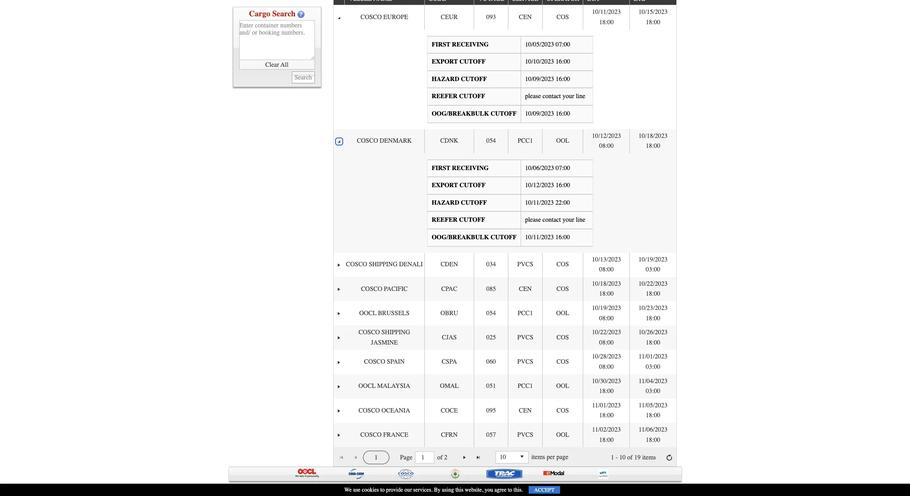 Task type: vqa. For each thing, say whether or not it's contained in the screenshot.
40
no



Task type: describe. For each thing, give the bounding box(es) containing it.
please contact your line for 16:00
[[525, 93, 585, 100]]

refresh image
[[666, 455, 672, 461]]

oocl brussels
[[359, 310, 409, 317]]

ool for 10/30/2023
[[556, 383, 569, 390]]

items per page
[[531, 454, 568, 462]]

this.
[[514, 487, 523, 494]]

093
[[486, 14, 496, 21]]

11/01/2023 for 18:00
[[592, 402, 621, 410]]

10/12/2023 16:00
[[525, 182, 570, 189]]

cen cell for 095
[[508, 399, 542, 424]]

7 column header from the left
[[630, 0, 676, 5]]

1 items from the left
[[531, 454, 545, 462]]

10/15/2023
[[639, 9, 668, 16]]

07:00 for 10/05/2023 07:00
[[556, 41, 570, 48]]

cosco pacific cell
[[344, 277, 424, 302]]

by
[[434, 487, 441, 494]]

cosco shipping jasmine cell
[[344, 326, 424, 350]]

cosco spain cell
[[344, 350, 424, 375]]

export for 10/10/2023 16:00
[[432, 58, 458, 65]]

receiving for 10/05/2023 07:00
[[452, 41, 489, 48]]

line for 10/09/2023 16:00
[[576, 93, 585, 100]]

10/19/2023 03:00
[[639, 256, 668, 274]]

093 cell
[[474, 5, 508, 30]]

2 10 from the left
[[619, 454, 626, 462]]

oocl malaysia cell
[[344, 375, 424, 399]]

18:00 for 10/22/2023 18:00 "cell"
[[646, 291, 660, 298]]

row containing 11/02/2023 18:00
[[334, 424, 676, 448]]

18:00 for 10/26/2023 18:00 cell
[[646, 340, 660, 347]]

054 cell for cdnk
[[474, 129, 508, 154]]

11/06/2023 18:00 cell
[[630, 424, 676, 448]]

coce
[[441, 407, 458, 415]]

10/11/2023 22:00
[[525, 199, 570, 207]]

cspa
[[442, 359, 457, 366]]

line for 10/11/2023 22:00
[[576, 217, 585, 224]]

oocl for oocl malaysia
[[359, 383, 376, 390]]

cargo search
[[249, 9, 296, 18]]

cosco shipping denali cell
[[344, 253, 424, 277]]

10/11/2023 16:00
[[525, 234, 570, 241]]

057
[[486, 432, 496, 439]]

shipping for denali
[[369, 261, 397, 269]]

cargo
[[249, 9, 270, 18]]

10/15/2023 18:00 cell
[[630, 5, 676, 30]]

10/18/2023 18:00 for the topmost '10/18/2023 18:00' cell
[[639, 132, 668, 150]]

cden
[[441, 261, 458, 269]]

11/05/2023 18:00
[[639, 402, 667, 420]]

accept
[[534, 488, 555, 494]]

cosco europe cell
[[344, 5, 424, 30]]

go to the next page image
[[461, 455, 468, 461]]

cos cell for 10/13/2023
[[542, 253, 583, 277]]

034
[[486, 261, 496, 269]]

ool cell for 10/19/2023
[[542, 302, 583, 326]]

10/09/2023 16:00 for oog/breakbulk cutoff
[[525, 110, 570, 117]]

10/10/2023
[[525, 58, 554, 65]]

10/30/2023 18:00
[[592, 378, 621, 395]]

10/12/2023 08:00 cell
[[583, 129, 630, 154]]

cosco spain
[[364, 359, 405, 366]]

10/12/2023 for 08:00
[[592, 132, 621, 140]]

cfrn cell
[[424, 424, 474, 448]]

cen for 093
[[519, 14, 532, 21]]

this
[[455, 487, 463, 494]]

-
[[616, 454, 618, 462]]

cosco shipping jasmine
[[359, 329, 410, 347]]

11/02/2023
[[592, 427, 621, 434]]

cookies
[[362, 487, 379, 494]]

cosco for cosco france
[[360, 432, 382, 439]]

22:00
[[555, 199, 570, 207]]

cosco france
[[360, 432, 408, 439]]

oog/breakbulk for 10/11/2023 16:00
[[432, 234, 489, 241]]

18:00 for 10/11/2023 18:00 cell
[[599, 19, 614, 26]]

clear
[[265, 61, 279, 68]]

receiving for 10/06/2023 07:00
[[452, 165, 489, 172]]

1 column header from the left
[[344, 0, 424, 5]]

18:00 for 11/05/2023 18:00 cell at bottom right
[[646, 413, 660, 420]]

pcc1 cell for omal
[[508, 375, 542, 399]]

cosco oceania
[[359, 407, 410, 415]]

go to the last page image
[[475, 455, 482, 461]]

cden cell
[[424, 253, 474, 277]]

reefer for 10/11/2023 16:00
[[432, 217, 458, 224]]

3 column header from the left
[[474, 0, 508, 5]]

cjas
[[442, 334, 457, 342]]

051
[[486, 383, 496, 390]]

0 vertical spatial 10/18/2023 18:00 cell
[[630, 129, 676, 154]]

oocl for oocl brussels
[[359, 310, 376, 317]]

10/05/2023 07:00
[[525, 41, 570, 48]]

europe
[[383, 14, 408, 21]]

10/09/2023 16:00 for hazard cutoff
[[525, 76, 570, 83]]

2 items from the left
[[642, 454, 656, 462]]

2 to from the left
[[508, 487, 512, 494]]

shipping for jasmine
[[381, 329, 410, 336]]

025 cell
[[474, 326, 508, 350]]

08:00 for 10/22/2023 08:00
[[599, 340, 614, 347]]

long
[[263, 486, 275, 493]]

cos cell for 10/22/2023
[[542, 326, 583, 350]]

ool cell for 11/02/2023
[[542, 424, 583, 448]]

spain
[[387, 359, 405, 366]]

pvcs cell for 025
[[508, 326, 542, 350]]

11/06/2023
[[639, 427, 667, 434]]

1 - 10 of 19 items
[[611, 454, 656, 462]]

france
[[383, 432, 408, 439]]

cos for 10/18/2023
[[557, 286, 569, 293]]

10/22/2023 18:00
[[639, 281, 668, 298]]

11/01/2023 03:00 cell
[[630, 350, 676, 375]]

hazard cutoff for 10/09/2023 16:00
[[432, 76, 487, 83]]

11/04/2023 03:00
[[639, 378, 667, 395]]

ceur
[[441, 14, 458, 21]]

please for 10/09/2023
[[525, 93, 541, 100]]

4 column header from the left
[[508, 0, 542, 5]]

1 horizontal spatial 10/18/2023
[[639, 132, 668, 140]]

reefer cutoff for 10/09/2023 16:00
[[432, 93, 485, 100]]

pcc1 cell for cdnk
[[508, 129, 542, 154]]

oocl malaysia
[[359, 383, 410, 390]]

2 16:00 from the top
[[556, 76, 570, 83]]

malaysia
[[377, 383, 410, 390]]

095
[[486, 407, 496, 415]]

1 of from the left
[[437, 454, 443, 462]]

pvcs for 060
[[517, 359, 533, 366]]

10/10/2023 16:00
[[525, 58, 570, 65]]

cos for 10/28/2023
[[557, 359, 569, 366]]

cosco france cell
[[344, 424, 424, 448]]

row containing 10/12/2023 08:00
[[334, 129, 676, 154]]

cos cell for 10/28/2023
[[542, 350, 583, 375]]

tree grid containing 10/11/2023 18:00
[[334, 0, 676, 448]]

(lbct
[[337, 486, 353, 493]]

11/04/2023 03:00 cell
[[630, 375, 676, 399]]

obru cell
[[424, 302, 474, 326]]

10/22/2023 08:00
[[592, 329, 621, 347]]

first for 10/05/2023 07:00
[[432, 41, 450, 48]]

11/02/2023 18:00
[[592, 427, 621, 444]]

2
[[444, 454, 447, 462]]

reserved.
[[393, 486, 416, 493]]

10/12/2023 for 16:00
[[525, 182, 554, 189]]

cosco for cosco denmark
[[357, 137, 378, 145]]

10/26/2023
[[639, 329, 668, 336]]

10/11/2023 for 22:00
[[525, 199, 554, 207]]

11/02/2023 18:00 cell
[[583, 424, 630, 448]]

054 cell for obru
[[474, 302, 508, 326]]

10/05/2023
[[525, 41, 554, 48]]

085 cell
[[474, 277, 508, 302]]

hazard for 10/11/2023 22:00
[[432, 199, 459, 207]]

cosco shipping denali
[[346, 261, 423, 269]]

3 16:00 from the top
[[556, 110, 570, 117]]

cosco for cosco pacific
[[361, 286, 382, 293]]

cos cell for 10/11/2023
[[542, 5, 583, 30]]

cosco for cosco shipping jasmine
[[359, 329, 380, 336]]

oog/breakbulk for 10/09/2023 16:00
[[432, 110, 489, 117]]

pvcs cell for 060
[[508, 350, 542, 375]]

lbct,
[[247, 486, 262, 493]]

10/13/2023
[[592, 256, 621, 263]]

row containing 10/19/2023 08:00
[[334, 302, 676, 326]]

10/22/2023 18:00 cell
[[630, 277, 676, 302]]

10/06/2023
[[525, 165, 554, 172]]

cen cell for 085
[[508, 277, 542, 302]]

brussels
[[378, 310, 409, 317]]

row containing cosco shipping jasmine
[[334, 326, 676, 350]]

omal
[[440, 383, 459, 390]]

provide
[[386, 487, 403, 494]]

website,
[[465, 487, 483, 494]]

095 cell
[[474, 399, 508, 424]]

10/19/2023 for 03:00
[[639, 256, 668, 263]]

pcc1 for 10/12/2023
[[518, 137, 533, 145]]

row containing 10/30/2023 18:00
[[334, 375, 676, 399]]

1 field
[[415, 452, 434, 464]]

cpac cell
[[424, 277, 474, 302]]

5 column header from the left
[[542, 0, 583, 5]]

10/23/2023
[[639, 305, 668, 312]]

omal cell
[[424, 375, 474, 399]]

10/11/2023 for 16:00
[[525, 234, 554, 241]]

03:00 for 11/04/2023 03:00
[[646, 388, 660, 395]]

export for 10/12/2023 16:00
[[432, 182, 458, 189]]

0 horizontal spatial 10/18/2023
[[592, 281, 621, 288]]

10/19/2023 08:00 cell
[[583, 302, 630, 326]]

1 vertical spatial 10/18/2023 18:00 cell
[[583, 277, 630, 302]]

row group containing 10/11/2023 18:00
[[334, 5, 676, 448]]

Enter container numbers and/ or booking numbers.  text field
[[239, 20, 315, 60]]

060
[[486, 359, 496, 366]]

10/12/2023 08:00
[[592, 132, 621, 150]]

10/26/2023 18:00
[[639, 329, 668, 347]]

denali
[[399, 261, 423, 269]]

pcc1 cell for obru
[[508, 302, 542, 326]]

1 16:00 from the top
[[556, 58, 570, 65]]

11/04/2023
[[639, 378, 667, 385]]

034 cell
[[474, 253, 508, 277]]

11/05/2023
[[639, 402, 667, 410]]

contact for 10/09/2023
[[543, 93, 561, 100]]

1 10 from the left
[[500, 454, 506, 461]]

1 for 1 - 10 of 19 items
[[611, 454, 614, 462]]

cen for 095
[[519, 407, 532, 415]]

all inside "button"
[[280, 61, 288, 68]]

pacific
[[384, 286, 408, 293]]

export cutoff for 10/12/2023 16:00
[[432, 182, 486, 189]]

11/01/2023 18:00 cell
[[583, 399, 630, 424]]



Task type: locate. For each thing, give the bounding box(es) containing it.
10/18/2023 18:00 cell
[[630, 129, 676, 154], [583, 277, 630, 302]]

cosco up jasmine at the left of the page
[[359, 329, 380, 336]]

row containing 10/18/2023 18:00
[[334, 277, 676, 302]]

1 vertical spatial first
[[432, 165, 450, 172]]

items left per
[[531, 454, 545, 462]]

of 2
[[437, 454, 447, 462]]

18:00 inside 11/05/2023 18:00
[[646, 413, 660, 420]]

using
[[442, 487, 454, 494]]

first down cdnk cell
[[432, 165, 450, 172]]

2 first receiving from the top
[[432, 165, 489, 172]]

6 column header from the left
[[583, 0, 630, 5]]

first down ceur cell
[[432, 41, 450, 48]]

cosco left the europe
[[361, 14, 382, 21]]

060 cell
[[474, 350, 508, 375]]

1 down cosco france cell
[[374, 454, 378, 462]]

4 ool from the top
[[556, 432, 569, 439]]

08:00
[[599, 143, 614, 150], [599, 266, 614, 274], [599, 315, 614, 322], [599, 340, 614, 347], [599, 364, 614, 371]]

pcc1 cell
[[508, 129, 542, 154], [508, 302, 542, 326], [508, 375, 542, 399]]

receiving down cdnk cell
[[452, 165, 489, 172]]

18:00 inside 10/30/2023 18:00
[[599, 388, 614, 395]]

1 first receiving from the top
[[432, 41, 489, 48]]

0 horizontal spatial 10/19/2023
[[592, 305, 621, 312]]

0 vertical spatial 10/19/2023
[[639, 256, 668, 263]]

0 vertical spatial oog/breakbulk cutoff
[[432, 110, 517, 117]]

row containing 10/28/2023 08:00
[[334, 350, 676, 375]]

10/11/2023 for 18:00
[[592, 9, 621, 16]]

07:00 up 10/12/2023 16:00
[[556, 165, 570, 172]]

10/12/2023 inside cell
[[592, 132, 621, 140]]

1 receiving from the top
[[452, 41, 489, 48]]

10/26/2023 18:00 cell
[[630, 326, 676, 350]]

all right clear at the top left
[[280, 61, 288, 68]]

10/11/2023 inside cell
[[592, 9, 621, 16]]

18:00 for 10/15/2023 18:00 cell
[[646, 19, 660, 26]]

cosco denmark cell
[[344, 129, 424, 154]]

1 vertical spatial hazard
[[432, 199, 459, 207]]

contact up 10/11/2023 16:00
[[543, 217, 561, 224]]

ool cell for 10/12/2023
[[542, 129, 583, 154]]

1 horizontal spatial items
[[642, 454, 656, 462]]

2 hazard from the top
[[432, 199, 459, 207]]

1 cos from the top
[[557, 14, 569, 21]]

085
[[486, 286, 496, 293]]

1 vertical spatial hazard cutoff
[[432, 199, 487, 207]]

1 export from the top
[[432, 58, 458, 65]]

0 vertical spatial first
[[432, 41, 450, 48]]

0 vertical spatial cen
[[519, 14, 532, 21]]

9 row from the top
[[334, 375, 676, 399]]

cos for 10/13/2023
[[557, 261, 569, 269]]

of
[[437, 454, 443, 462], [627, 454, 633, 462]]

0 horizontal spatial of
[[437, 454, 443, 462]]

11/01/2023 for 03:00
[[639, 354, 667, 361]]

0 vertical spatial 10/18/2023 18:00
[[639, 132, 668, 150]]

cosco pacific
[[361, 286, 408, 293]]

11/01/2023 down 10/26/2023 18:00 cell
[[639, 354, 667, 361]]

cosco left france
[[360, 432, 382, 439]]

ool for 11/02/2023
[[556, 432, 569, 439]]

of left "19"
[[627, 454, 633, 462]]

cosco left oceania
[[359, 407, 380, 415]]

1 vertical spatial reefer cutoff
[[432, 217, 485, 224]]

18:00 for "11/06/2023 18:00" cell
[[646, 437, 660, 444]]

2 contact from the top
[[543, 217, 561, 224]]

10/22/2023 for 08:00
[[592, 329, 621, 336]]

0 vertical spatial oocl
[[359, 310, 376, 317]]

shipping up cosco pacific
[[369, 261, 397, 269]]

1 10/09/2023 16:00 from the top
[[525, 76, 570, 83]]

cosco for cosco europe
[[361, 14, 382, 21]]

2 cen from the top
[[519, 286, 532, 293]]

cosco left pacific
[[361, 286, 382, 293]]

please
[[525, 93, 541, 100], [525, 217, 541, 224]]

0 vertical spatial hazard cutoff
[[432, 76, 487, 83]]

beach
[[277, 486, 291, 493]]

2 vertical spatial pcc1
[[518, 383, 533, 390]]

10/23/2023 18:00 cell
[[630, 302, 676, 326]]

2 vertical spatial 03:00
[[646, 388, 660, 395]]

18:00 inside 10/11/2023 18:00
[[599, 19, 614, 26]]

18:00 inside 11/02/2023 18:00
[[599, 437, 614, 444]]

057 cell
[[474, 424, 508, 448]]

08:00 for 10/28/2023 08:00
[[599, 364, 614, 371]]

0 vertical spatial export
[[432, 58, 458, 65]]

cen cell right 095
[[508, 399, 542, 424]]

per
[[547, 454, 555, 462]]

shipping inside cosco shipping jasmine
[[381, 329, 410, 336]]

054 for cdnk
[[486, 137, 496, 145]]

cen
[[519, 14, 532, 21], [519, 286, 532, 293], [519, 407, 532, 415]]

you
[[485, 487, 493, 494]]

first receiving for 10/05/2023 07:00
[[432, 41, 489, 48]]

1 oog/breakbulk from the top
[[432, 110, 489, 117]]

1 vertical spatial receiving
[[452, 165, 489, 172]]

row containing 10/13/2023 08:00
[[334, 253, 676, 277]]

1 pvcs cell from the top
[[508, 253, 542, 277]]

pcc1
[[518, 137, 533, 145], [518, 310, 533, 317], [518, 383, 533, 390]]

1 10/09/2023 from the top
[[525, 76, 554, 83]]

1 vertical spatial line
[[576, 217, 585, 224]]

None submit
[[292, 72, 315, 84]]

©
[[229, 486, 233, 493]]

2 oog/breakbulk cutoff from the top
[[432, 234, 517, 241]]

oceania
[[381, 407, 410, 415]]

10/13/2023 08:00
[[592, 256, 621, 274]]

row
[[334, 0, 676, 5], [334, 5, 676, 30], [334, 129, 676, 154], [334, 253, 676, 277], [334, 277, 676, 302], [334, 302, 676, 326], [334, 326, 676, 350], [334, 350, 676, 375], [334, 375, 676, 399], [334, 399, 676, 424], [334, 424, 676, 448]]

0 horizontal spatial 11/01/2023
[[592, 402, 621, 410]]

03:00 up the 11/04/2023
[[646, 364, 660, 371]]

0 vertical spatial 10/18/2023
[[639, 132, 668, 140]]

cos for 11/01/2023
[[557, 407, 569, 415]]

1 07:00 from the top
[[556, 41, 570, 48]]

pvcs for 025
[[517, 334, 533, 342]]

1
[[374, 454, 378, 462], [611, 454, 614, 462]]

10/09/2023 16:00
[[525, 76, 570, 83], [525, 110, 570, 117]]

1 vertical spatial cen
[[519, 286, 532, 293]]

0 vertical spatial 10/09/2023 16:00
[[525, 76, 570, 83]]

cjas cell
[[424, 326, 474, 350]]

07:00
[[556, 41, 570, 48], [556, 165, 570, 172]]

10/19/2023 for 08:00
[[592, 305, 621, 312]]

08:00 for 10/19/2023 08:00
[[599, 315, 614, 322]]

cos for 10/11/2023
[[557, 14, 569, 21]]

2 please from the top
[[525, 217, 541, 224]]

2 pcc1 cell from the top
[[508, 302, 542, 326]]

1 vertical spatial please contact your line
[[525, 217, 585, 224]]

pcc1 for 10/19/2023
[[518, 310, 533, 317]]

2 07:00 from the top
[[556, 165, 570, 172]]

2 pcc1 from the top
[[518, 310, 533, 317]]

5 16:00 from the top
[[555, 234, 570, 241]]

0 horizontal spatial to
[[380, 487, 385, 494]]

pvcs for 057
[[517, 432, 533, 439]]

reefer cutoff for 10/11/2023 16:00
[[432, 217, 485, 224]]

10/28/2023 08:00 cell
[[583, 350, 630, 375]]

row containing 10/11/2023 18:00
[[334, 5, 676, 30]]

0 vertical spatial 07:00
[[556, 41, 570, 48]]

cen right 095
[[519, 407, 532, 415]]

0 vertical spatial please
[[525, 93, 541, 100]]

oog/breakbulk up cden
[[432, 234, 489, 241]]

1 vertical spatial cen cell
[[508, 277, 542, 302]]

1 horizontal spatial 1
[[611, 454, 614, 462]]

2 10/09/2023 from the top
[[525, 110, 554, 117]]

10/11/2023
[[592, 9, 621, 16], [525, 199, 554, 207], [525, 234, 554, 241]]

2 column header from the left
[[424, 0, 474, 5]]

0 vertical spatial contact
[[543, 93, 561, 100]]

cen cell right 085
[[508, 277, 542, 302]]

oocl left malaysia
[[359, 383, 376, 390]]

18:00 for the 11/01/2023 18:00 cell
[[599, 413, 614, 420]]

1 vertical spatial 11/01/2023
[[592, 402, 621, 410]]

1 vertical spatial 054
[[486, 310, 496, 317]]

cdnk
[[440, 137, 458, 145]]

10 right -
[[619, 454, 626, 462]]

1 horizontal spatial 10
[[619, 454, 626, 462]]

hazard cutoff for 10/11/2023 22:00
[[432, 199, 487, 207]]

08:00 inside 10/22/2023 08:00
[[599, 340, 614, 347]]

pvcs for 034
[[517, 261, 533, 269]]

08:00 for 10/13/2023 08:00
[[599, 266, 614, 274]]

ceur cell
[[424, 5, 474, 30]]

reefer for 10/09/2023 16:00
[[432, 93, 458, 100]]

cdnk cell
[[424, 129, 474, 154]]

cosco for cosco spain
[[364, 359, 385, 366]]

10/11/2023 18:00
[[592, 9, 621, 26]]

0 vertical spatial reefer
[[432, 93, 458, 100]]

cosco left denmark
[[357, 137, 378, 145]]

please contact your line down "22:00"
[[525, 217, 585, 224]]

cos cell for 11/01/2023
[[542, 399, 583, 424]]

07:00 for 10/06/2023 07:00
[[556, 165, 570, 172]]

contact down 10/10/2023 16:00 at the top right of the page
[[543, 93, 561, 100]]

page
[[400, 454, 412, 462]]

10
[[500, 454, 506, 461], [619, 454, 626, 462]]

pvcs cell for 034
[[508, 253, 542, 277]]

cosco for cosco oceania
[[359, 407, 380, 415]]

2 vertical spatial cen
[[519, 407, 532, 415]]

cen for 085
[[519, 286, 532, 293]]

1 horizontal spatial of
[[627, 454, 633, 462]]

0 vertical spatial export cutoff
[[432, 58, 486, 65]]

1 vertical spatial reefer
[[432, 217, 458, 224]]

pvcs cell for 057
[[508, 424, 542, 448]]

0 horizontal spatial all
[[280, 61, 288, 68]]

oog/breakbulk cutoff for 10/09/2023 16:00
[[432, 110, 517, 117]]

18:00 for 10/30/2023 18:00 cell
[[599, 388, 614, 395]]

0 horizontal spatial items
[[531, 454, 545, 462]]

0 horizontal spatial 10
[[500, 454, 506, 461]]

1 vertical spatial 10/09/2023 16:00
[[525, 110, 570, 117]]

11/01/2023
[[639, 354, 667, 361], [592, 402, 621, 410]]

0 vertical spatial 10/22/2023
[[639, 281, 668, 288]]

03:00 inside 11/04/2023 03:00
[[646, 388, 660, 395]]

denmark
[[380, 137, 412, 145]]

1 contact from the top
[[543, 93, 561, 100]]

2023
[[234, 486, 245, 493]]

pvcs cell right 034
[[508, 253, 542, 277]]

1 pcc1 cell from the top
[[508, 129, 542, 154]]

1 for 1
[[374, 454, 378, 462]]

row containing 11/01/2023 18:00
[[334, 399, 676, 424]]

03:00 up 10/22/2023 18:00
[[646, 266, 660, 274]]

0 vertical spatial first receiving
[[432, 41, 489, 48]]

0 vertical spatial reefer cutoff
[[432, 93, 485, 100]]

054 cell
[[474, 129, 508, 154], [474, 302, 508, 326]]

1 vertical spatial 054 cell
[[474, 302, 508, 326]]

10/09/2023 for oog/breakbulk cutoff
[[525, 110, 554, 117]]

8 row from the top
[[334, 350, 676, 375]]

3 ool from the top
[[556, 383, 569, 390]]

2 10/09/2023 16:00 from the top
[[525, 110, 570, 117]]

0 vertical spatial pcc1 cell
[[508, 129, 542, 154]]

pvcs right 025
[[517, 334, 533, 342]]

6 row from the top
[[334, 302, 676, 326]]

1 vertical spatial 03:00
[[646, 364, 660, 371]]

2 receiving from the top
[[452, 165, 489, 172]]

1 hazard cutoff from the top
[[432, 76, 487, 83]]

7 row from the top
[[334, 326, 676, 350]]

6 cos cell from the top
[[542, 399, 583, 424]]

export cutoff for 10/10/2023 16:00
[[432, 58, 486, 65]]

18:00 inside 10/26/2023 18:00
[[646, 340, 660, 347]]

cos for 10/22/2023
[[557, 334, 569, 342]]

your for 10/09/2023 16:00
[[563, 93, 574, 100]]

054 for obru
[[486, 310, 496, 317]]

oocl inside oocl malaysia cell
[[359, 383, 376, 390]]

first receiving
[[432, 41, 489, 48], [432, 165, 489, 172]]

0 vertical spatial 11/01/2023
[[639, 354, 667, 361]]

2 vertical spatial pcc1 cell
[[508, 375, 542, 399]]

11/05/2023 18:00 cell
[[630, 399, 676, 424]]

jasmine
[[371, 340, 398, 347]]

3 cos from the top
[[557, 286, 569, 293]]

08:00 inside 10/13/2023 08:00
[[599, 266, 614, 274]]

10/22/2023 08:00 cell
[[583, 326, 630, 350]]

03:00 for 10/19/2023 03:00
[[646, 266, 660, 274]]

cen right 085
[[519, 286, 532, 293]]

we
[[344, 487, 352, 494]]

1 vertical spatial 10/09/2023
[[525, 110, 554, 117]]

2 line from the top
[[576, 217, 585, 224]]

1 vertical spatial pcc1
[[518, 310, 533, 317]]

1 054 cell from the top
[[474, 129, 508, 154]]

0 vertical spatial line
[[576, 93, 585, 100]]

1 vertical spatial 07:00
[[556, 165, 570, 172]]

18:00 inside 11/01/2023 18:00
[[599, 413, 614, 420]]

please down 10/10/2023
[[525, 93, 541, 100]]

2 cos cell from the top
[[542, 253, 583, 277]]

1 row from the top
[[334, 0, 676, 5]]

oocl inside oocl brussels cell
[[359, 310, 376, 317]]

10/22/2023 inside cell
[[592, 329, 621, 336]]

11/01/2023 inside cell
[[592, 402, 621, 410]]

0 horizontal spatial 1
[[374, 454, 378, 462]]

container
[[292, 486, 314, 493]]

first receiving down cdnk cell
[[432, 165, 489, 172]]

10 right go to the last page image
[[500, 454, 506, 461]]

4 pvcs cell from the top
[[508, 424, 542, 448]]

oog/breakbulk cutoff for 10/11/2023 16:00
[[432, 234, 517, 241]]

3 pcc1 from the top
[[518, 383, 533, 390]]

1 vertical spatial export
[[432, 182, 458, 189]]

please contact your line for 22:00
[[525, 217, 585, 224]]

reefer cutoff
[[432, 93, 485, 100], [432, 217, 485, 224]]

contact
[[543, 93, 561, 100], [543, 217, 561, 224]]

cosco inside cell
[[364, 359, 385, 366]]

2 054 cell from the top
[[474, 302, 508, 326]]

10/06/2023 07:00
[[525, 165, 570, 172]]

1 vertical spatial oog/breakbulk
[[432, 234, 489, 241]]

oocl brussels cell
[[344, 302, 424, 326]]

all right llc.)
[[369, 486, 376, 493]]

4 cos from the top
[[557, 334, 569, 342]]

pvcs cell right 025
[[508, 326, 542, 350]]

cosco up cosco pacific
[[346, 261, 367, 269]]

18:00 inside '10/23/2023 18:00'
[[646, 315, 660, 322]]

items right "19"
[[642, 454, 656, 462]]

07:00 up 10/10/2023 16:00 at the top right of the page
[[556, 41, 570, 48]]

1 vertical spatial pcc1 cell
[[508, 302, 542, 326]]

4 row from the top
[[334, 253, 676, 277]]

obru
[[440, 310, 458, 317]]

pvcs up "items per page"
[[517, 432, 533, 439]]

1 vertical spatial 10/12/2023
[[525, 182, 554, 189]]

2 please contact your line from the top
[[525, 217, 585, 224]]

cos
[[557, 14, 569, 21], [557, 261, 569, 269], [557, 286, 569, 293], [557, 334, 569, 342], [557, 359, 569, 366], [557, 407, 569, 415]]

1 please from the top
[[525, 93, 541, 100]]

2 vertical spatial 10/11/2023
[[525, 234, 554, 241]]

1 horizontal spatial 10/19/2023
[[639, 256, 668, 263]]

10/22/2023 for 18:00
[[639, 281, 668, 288]]

051 cell
[[474, 375, 508, 399]]

03:00 down the 11/04/2023
[[646, 388, 660, 395]]

accept button
[[529, 487, 560, 494]]

pvcs cell up "items per page"
[[508, 424, 542, 448]]

1 ool from the top
[[556, 137, 569, 145]]

1 cen from the top
[[519, 14, 532, 21]]

18:00 inside 11/06/2023 18:00
[[646, 437, 660, 444]]

03:00 inside "10/19/2023 03:00"
[[646, 266, 660, 274]]

10/15/2023 18:00
[[639, 9, 668, 26]]

ool cell for 10/30/2023
[[542, 375, 583, 399]]

cos cell
[[542, 5, 583, 30], [542, 253, 583, 277], [542, 277, 583, 302], [542, 326, 583, 350], [542, 350, 583, 375], [542, 399, 583, 424]]

oocl
[[359, 310, 376, 317], [359, 383, 376, 390]]

cen up 10/05/2023
[[519, 14, 532, 21]]

2 pvcs cell from the top
[[508, 326, 542, 350]]

hazard for 10/09/2023 16:00
[[432, 76, 459, 83]]

0 vertical spatial 054 cell
[[474, 129, 508, 154]]

oog/breakbulk up cdnk
[[432, 110, 489, 117]]

0 vertical spatial receiving
[[452, 41, 489, 48]]

1 vertical spatial 10/18/2023 18:00
[[592, 281, 621, 298]]

cspa cell
[[424, 350, 474, 375]]

1 please contact your line from the top
[[525, 93, 585, 100]]

pvcs right 034
[[517, 261, 533, 269]]

1 vertical spatial 10/11/2023
[[525, 199, 554, 207]]

10 row from the top
[[334, 399, 676, 424]]

10/11/2023 18:00 cell
[[583, 5, 630, 30]]

terminal
[[315, 486, 335, 493]]

0 vertical spatial pcc1
[[518, 137, 533, 145]]

cosco inside cosco shipping jasmine
[[359, 329, 380, 336]]

18:00 for 11/02/2023 18:00 cell
[[599, 437, 614, 444]]

of left 2
[[437, 454, 443, 462]]

2 of from the left
[[627, 454, 633, 462]]

08:00 inside 10/28/2023 08:00
[[599, 364, 614, 371]]

pcc1 for 10/30/2023
[[518, 383, 533, 390]]

please up 10/11/2023 16:00
[[525, 217, 541, 224]]

4 16:00 from the top
[[556, 182, 570, 189]]

4 08:00 from the top
[[599, 340, 614, 347]]

10/22/2023
[[639, 281, 668, 288], [592, 329, 621, 336]]

first receiving for 10/06/2023 07:00
[[432, 165, 489, 172]]

10/30/2023
[[592, 378, 621, 385]]

08:00 for 10/12/2023 08:00
[[599, 143, 614, 150]]

10/22/2023 inside "cell"
[[639, 281, 668, 288]]

our
[[404, 487, 412, 494]]

clear all button
[[239, 60, 315, 70]]

please contact your line down 10/10/2023 16:00 at the top right of the page
[[525, 93, 585, 100]]

3 row from the top
[[334, 129, 676, 154]]

3 cos cell from the top
[[542, 277, 583, 302]]

1 your from the top
[[563, 93, 574, 100]]

2 oog/breakbulk from the top
[[432, 234, 489, 241]]

export
[[432, 58, 458, 65], [432, 182, 458, 189]]

2 vertical spatial cen cell
[[508, 399, 542, 424]]

1 1 from the left
[[374, 454, 378, 462]]

1 line from the top
[[576, 93, 585, 100]]

4 pvcs from the top
[[517, 432, 533, 439]]

pvcs
[[517, 261, 533, 269], [517, 334, 533, 342], [517, 359, 533, 366], [517, 432, 533, 439]]

to left this.
[[508, 487, 512, 494]]

row group
[[334, 5, 676, 448]]

cosco left spain
[[364, 359, 385, 366]]

10/12/2023
[[592, 132, 621, 140], [525, 182, 554, 189]]

1 horizontal spatial all
[[369, 486, 376, 493]]

ool for 10/12/2023
[[556, 137, 569, 145]]

use
[[353, 487, 360, 494]]

1 ool cell from the top
[[542, 129, 583, 154]]

ool for 10/19/2023
[[556, 310, 569, 317]]

tree grid
[[334, 0, 676, 448]]

0 vertical spatial all
[[280, 61, 288, 68]]

2 ool from the top
[[556, 310, 569, 317]]

10/19/2023 08:00
[[592, 305, 621, 322]]

1 vertical spatial shipping
[[381, 329, 410, 336]]

cen cell up 10/05/2023
[[508, 5, 542, 30]]

1 vertical spatial contact
[[543, 217, 561, 224]]

10/19/2023 03:00 cell
[[630, 253, 676, 277]]

please contact your line
[[525, 93, 585, 100], [525, 217, 585, 224]]

cos cell for 10/18/2023
[[542, 277, 583, 302]]

1 first from the top
[[432, 41, 450, 48]]

1 to from the left
[[380, 487, 385, 494]]

pvcs right 060
[[517, 359, 533, 366]]

18:00
[[599, 19, 614, 26], [646, 19, 660, 26], [646, 143, 660, 150], [599, 291, 614, 298], [646, 291, 660, 298], [646, 315, 660, 322], [646, 340, 660, 347], [599, 388, 614, 395], [599, 413, 614, 420], [646, 413, 660, 420], [599, 437, 614, 444], [646, 437, 660, 444]]

03:00 inside 11/01/2023 03:00
[[646, 364, 660, 371]]

4 cos cell from the top
[[542, 326, 583, 350]]

1 vertical spatial export cutoff
[[432, 182, 486, 189]]

receiving down 093 cell
[[452, 41, 489, 48]]

5 cos cell from the top
[[542, 350, 583, 375]]

1 vertical spatial oog/breakbulk cutoff
[[432, 234, 517, 241]]

1 vertical spatial 10/18/2023
[[592, 281, 621, 288]]

1 horizontal spatial 11/01/2023
[[639, 354, 667, 361]]

oocl left brussels
[[359, 310, 376, 317]]

10/22/2023 down 10/19/2023 03:00 cell
[[639, 281, 668, 288]]

shipping up jasmine at the left of the page
[[381, 329, 410, 336]]

0 vertical spatial shipping
[[369, 261, 397, 269]]

ool
[[556, 137, 569, 145], [556, 310, 569, 317], [556, 383, 569, 390], [556, 432, 569, 439]]

search
[[272, 9, 296, 18]]

2 pvcs from the top
[[517, 334, 533, 342]]

2 export cutoff from the top
[[432, 182, 486, 189]]

10/18/2023
[[639, 132, 668, 140], [592, 281, 621, 288]]

agree
[[494, 487, 506, 494]]

clear all
[[265, 61, 288, 68]]

cen cell for 093
[[508, 5, 542, 30]]

1 horizontal spatial to
[[508, 487, 512, 494]]

0 vertical spatial 10/11/2023
[[592, 9, 621, 16]]

1 horizontal spatial 10/18/2023 18:00
[[639, 132, 668, 150]]

2 row from the top
[[334, 5, 676, 30]]

11/01/2023 03:00
[[639, 354, 667, 371]]

3 03:00 from the top
[[646, 388, 660, 395]]

3 pvcs cell from the top
[[508, 350, 542, 375]]

11/01/2023 inside cell
[[639, 354, 667, 361]]

2 export from the top
[[432, 182, 458, 189]]

to left "provide"
[[380, 487, 385, 494]]

2 054 from the top
[[486, 310, 496, 317]]

10/18/2023 18:00 for the bottommost '10/18/2023 18:00' cell
[[592, 281, 621, 298]]

pvcs cell
[[508, 253, 542, 277], [508, 326, 542, 350], [508, 350, 542, 375], [508, 424, 542, 448]]

1 pcc1 from the top
[[518, 137, 533, 145]]

pvcs cell right 060
[[508, 350, 542, 375]]

1 cos cell from the top
[[542, 5, 583, 30]]

1 054 from the top
[[486, 137, 496, 145]]

11/01/2023 down 10/30/2023 18:00 cell
[[592, 402, 621, 410]]

page
[[556, 454, 568, 462]]

08:00 inside 10/12/2023 08:00
[[599, 143, 614, 150]]

cosco
[[361, 14, 382, 21], [357, 137, 378, 145], [346, 261, 367, 269], [361, 286, 382, 293], [359, 329, 380, 336], [364, 359, 385, 366], [359, 407, 380, 415], [360, 432, 382, 439]]

export cutoff
[[432, 58, 486, 65], [432, 182, 486, 189]]

0 vertical spatial 054
[[486, 137, 496, 145]]

08:00 inside 10/19/2023 08:00
[[599, 315, 614, 322]]

10/09/2023
[[525, 76, 554, 83], [525, 110, 554, 117]]

1 export cutoff from the top
[[432, 58, 486, 65]]

10/22/2023 down the 10/19/2023 08:00 cell
[[592, 329, 621, 336]]

0 vertical spatial please contact your line
[[525, 93, 585, 100]]

1 left -
[[611, 454, 614, 462]]

0 vertical spatial oog/breakbulk
[[432, 110, 489, 117]]

5 cos from the top
[[557, 359, 569, 366]]

1 reefer from the top
[[432, 93, 458, 100]]

18:00 inside 10/22/2023 18:00
[[646, 291, 660, 298]]

10/23/2023 18:00
[[639, 305, 668, 322]]

10/19/2023 up 10/22/2023 08:00
[[592, 305, 621, 312]]

1 vertical spatial 10/19/2023
[[592, 305, 621, 312]]

1 cen cell from the top
[[508, 5, 542, 30]]

3 cen cell from the top
[[508, 399, 542, 424]]

0 horizontal spatial 10/18/2023 18:00
[[592, 281, 621, 298]]

column header
[[344, 0, 424, 5], [424, 0, 474, 5], [474, 0, 508, 5], [508, 0, 542, 5], [542, 0, 583, 5], [583, 0, 630, 5], [630, 0, 676, 5]]

1 pvcs from the top
[[517, 261, 533, 269]]

10/28/2023 08:00
[[592, 354, 621, 371]]

2 1 from the left
[[611, 454, 614, 462]]

0 vertical spatial 03:00
[[646, 266, 660, 274]]

2 first from the top
[[432, 165, 450, 172]]

coce cell
[[424, 399, 474, 424]]

cen cell
[[508, 5, 542, 30], [508, 277, 542, 302], [508, 399, 542, 424]]

0 vertical spatial hazard
[[432, 76, 459, 83]]

18:00 inside 10/15/2023 18:00
[[646, 19, 660, 26]]

0 horizontal spatial 10/22/2023
[[592, 329, 621, 336]]

first receiving down ceur cell
[[432, 41, 489, 48]]

1 vertical spatial your
[[563, 217, 574, 224]]

2 your from the top
[[563, 217, 574, 224]]

1 vertical spatial oocl
[[359, 383, 376, 390]]

025
[[486, 334, 496, 342]]

llc.)
[[354, 486, 368, 493]]

cfrn
[[441, 432, 458, 439]]

0 vertical spatial cen cell
[[508, 5, 542, 30]]

contact for 10/11/2023
[[543, 217, 561, 224]]

1 vertical spatial all
[[369, 486, 376, 493]]

3 ool cell from the top
[[542, 375, 583, 399]]

10/19/2023 up 10/22/2023 18:00
[[639, 256, 668, 263]]

cosco europe
[[361, 14, 408, 21]]

line
[[576, 93, 585, 100], [576, 217, 585, 224]]

1 vertical spatial 10/22/2023
[[592, 329, 621, 336]]

0 vertical spatial 10/09/2023
[[525, 76, 554, 83]]

1 vertical spatial please
[[525, 217, 541, 224]]

your for 10/11/2023 22:00
[[563, 217, 574, 224]]

1 vertical spatial first receiving
[[432, 165, 489, 172]]

oog/breakbulk cutoff up 034
[[432, 234, 517, 241]]

oog/breakbulk cutoff up cdnk
[[432, 110, 517, 117]]

1 horizontal spatial 10/22/2023
[[639, 281, 668, 288]]

services.
[[413, 487, 433, 494]]

0 horizontal spatial 10/12/2023
[[525, 182, 554, 189]]

cosco oceania cell
[[344, 399, 424, 424]]

10/30/2023 18:00 cell
[[583, 375, 630, 399]]

oog/breakbulk
[[432, 110, 489, 117], [432, 234, 489, 241]]

ool cell
[[542, 129, 583, 154], [542, 302, 583, 326], [542, 375, 583, 399], [542, 424, 583, 448]]

1 03:00 from the top
[[646, 266, 660, 274]]

10/13/2023 08:00 cell
[[583, 253, 630, 277]]



